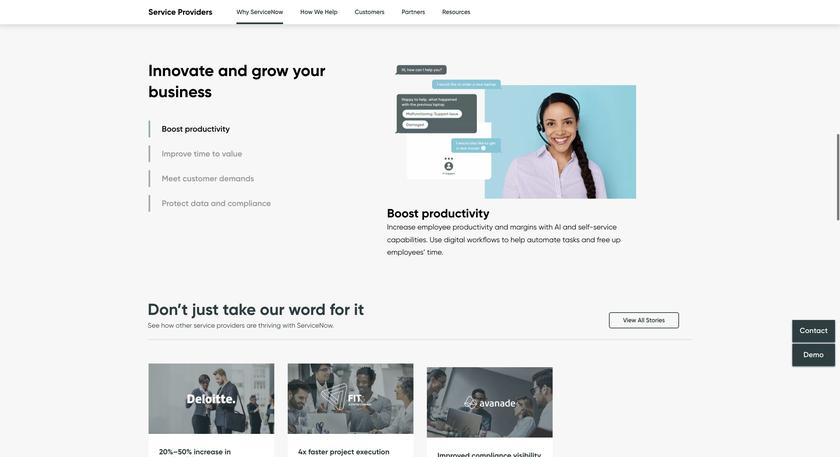 Task type: describe. For each thing, give the bounding box(es) containing it.
for
[[330, 300, 350, 320]]

time.
[[427, 248, 444, 257]]

meet
[[162, 174, 181, 184]]

improve
[[162, 149, 192, 159]]

business
[[148, 81, 212, 102]]

demo
[[804, 351, 824, 360]]

boost productivity increase employee productivity and margins with ai and self-service capabilities. use digital workflows to help automate tasks and free up employees' time.
[[387, 206, 621, 257]]

grow
[[252, 60, 289, 81]]

how
[[161, 322, 174, 330]]

up
[[612, 236, 621, 244]]

customers
[[355, 8, 385, 16]]

service inside "don't just take our word for it see how other service providers are thriving with servicenow."
[[194, 322, 215, 330]]

0 horizontal spatial to
[[212, 149, 220, 159]]

contact link
[[793, 320, 836, 343]]

meet customer demands
[[162, 174, 254, 184]]

and inside innovate and grow your business
[[218, 60, 248, 81]]

data
[[191, 199, 209, 209]]

ai
[[555, 223, 561, 232]]

faster
[[308, 448, 328, 457]]

we
[[314, 8, 324, 16]]

our
[[260, 300, 285, 320]]

demo link
[[793, 344, 836, 366]]

how
[[301, 8, 313, 16]]

execution
[[356, 448, 390, 457]]

view all stories
[[624, 317, 665, 325]]

view
[[624, 317, 637, 325]]

protect
[[162, 199, 189, 209]]

to inside 'boost productivity increase employee productivity and margins with ai and self-service capabilities. use digital workflows to help automate tasks and free up employees' time.'
[[502, 236, 509, 244]]

servicenow.
[[297, 322, 334, 330]]

increase
[[194, 448, 223, 457]]

service inside 'boost productivity increase employee productivity and margins with ai and self-service capabilities. use digital workflows to help automate tasks and free up employees' time.'
[[594, 223, 617, 232]]

view all stories link
[[609, 313, 679, 329]]

don't just take our word for it see how other service providers are thriving with servicenow.
[[148, 300, 364, 330]]

service providers
[[148, 7, 213, 17]]

tasks
[[563, 236, 580, 244]]

automate
[[527, 236, 561, 244]]

how we help link
[[301, 0, 338, 24]]

take
[[223, 300, 256, 320]]

20%–50%
[[159, 448, 192, 457]]

project
[[330, 448, 354, 457]]

in
[[225, 448, 231, 457]]

boost for boost productivity
[[162, 124, 183, 134]]

why
[[237, 8, 249, 16]]

time
[[194, 149, 210, 159]]

why servicenow
[[237, 8, 283, 16]]

why servicenow link
[[237, 0, 283, 26]]

workflows
[[467, 236, 500, 244]]

protect data and compliance
[[162, 199, 271, 209]]

meet customer demands link
[[148, 170, 273, 187]]

boost for boost productivity increase employee productivity and margins with ai and self-service capabilities. use digital workflows to help automate tasks and free up employees' time.
[[387, 206, 419, 221]]

all
[[638, 317, 645, 325]]

deloitte logo image
[[148, 364, 274, 435]]

stories
[[646, 317, 665, 325]]

your
[[293, 60, 326, 81]]

providers
[[217, 322, 245, 330]]

margins
[[510, 223, 537, 232]]

employee
[[418, 223, 451, 232]]

see
[[148, 322, 160, 330]]



Task type: vqa. For each thing, say whether or not it's contained in the screenshot.
Time.
yes



Task type: locate. For each thing, give the bounding box(es) containing it.
0 vertical spatial with
[[539, 223, 553, 232]]

boost
[[162, 124, 183, 134], [387, 206, 419, 221]]

are
[[247, 322, 257, 330]]

avanade logo image
[[427, 368, 553, 439]]

improve time to value
[[162, 149, 242, 159]]

productivity
[[185, 124, 230, 134], [422, 206, 490, 221], [453, 223, 493, 232], [159, 456, 201, 458]]

don't
[[148, 300, 188, 320]]

boost productivity
[[162, 124, 230, 134]]

to right the time
[[212, 149, 220, 159]]

fit a syntax company logo image
[[288, 364, 414, 435]]

contact
[[800, 327, 828, 336]]

boost up increase
[[387, 206, 419, 221]]

boost up improve
[[162, 124, 183, 134]]

help
[[511, 236, 526, 244]]

1 horizontal spatial service
[[594, 223, 617, 232]]

1 vertical spatial to
[[502, 236, 509, 244]]

1 vertical spatial boost
[[387, 206, 419, 221]]

word
[[289, 300, 326, 320]]

with inside "don't just take our word for it see how other service providers are thriving with servicenow."
[[283, 322, 295, 330]]

increase
[[387, 223, 416, 232]]

service
[[148, 7, 176, 17]]

customers link
[[355, 0, 385, 24]]

with left ai
[[539, 223, 553, 232]]

providers
[[178, 7, 213, 17]]

capabilities.
[[387, 236, 428, 244]]

value
[[222, 149, 242, 159]]

demands
[[219, 174, 254, 184]]

a service provider it specialist uses an instant chat feature to address customer service needs. image
[[387, 52, 637, 206]]

to
[[212, 149, 220, 159], [502, 236, 509, 244]]

resources link
[[443, 0, 471, 24]]

boost productivity link
[[148, 121, 273, 138]]

1 vertical spatial with
[[283, 322, 295, 330]]

1 horizontal spatial to
[[502, 236, 509, 244]]

0 horizontal spatial with
[[283, 322, 295, 330]]

with right thriving
[[283, 322, 295, 330]]

20%–50% increase in productivity
[[159, 448, 231, 458]]

with inside 'boost productivity increase employee productivity and margins with ai and self-service capabilities. use digital workflows to help automate tasks and free up employees' time.'
[[539, 223, 553, 232]]

digital
[[444, 236, 465, 244]]

other
[[176, 322, 192, 330]]

how we help
[[301, 8, 338, 16]]

servicenow
[[251, 8, 283, 16]]

0 horizontal spatial service
[[194, 322, 215, 330]]

4x
[[299, 448, 307, 457]]

innovate
[[148, 60, 214, 81]]

to left help
[[502, 236, 509, 244]]

with
[[539, 223, 553, 232], [283, 322, 295, 330]]

compliance
[[228, 199, 271, 209]]

improve time to value link
[[148, 146, 273, 162]]

service down just at the bottom left
[[194, 322, 215, 330]]

1 horizontal spatial with
[[539, 223, 553, 232]]

0 vertical spatial boost
[[162, 124, 183, 134]]

self-
[[579, 223, 594, 232]]

boost inside boost productivity link
[[162, 124, 183, 134]]

service up free
[[594, 223, 617, 232]]

1 horizontal spatial boost
[[387, 206, 419, 221]]

protect data and compliance link
[[148, 195, 273, 212]]

partners
[[402, 8, 425, 16]]

boost inside 'boost productivity increase employee productivity and margins with ai and self-service capabilities. use digital workflows to help automate tasks and free up employees' time.'
[[387, 206, 419, 221]]

innovate and grow your business
[[148, 60, 326, 102]]

partners link
[[402, 0, 425, 24]]

employees'
[[387, 248, 425, 257]]

help
[[325, 8, 338, 16]]

0 vertical spatial service
[[594, 223, 617, 232]]

it
[[354, 300, 364, 320]]

customer
[[183, 174, 217, 184]]

and
[[218, 60, 248, 81], [211, 199, 226, 209], [495, 223, 509, 232], [563, 223, 577, 232], [582, 236, 595, 244]]

use
[[430, 236, 442, 244]]

0 horizontal spatial boost
[[162, 124, 183, 134]]

4x faster project execution
[[299, 448, 390, 457]]

0 vertical spatial to
[[212, 149, 220, 159]]

thriving
[[258, 322, 281, 330]]

service
[[594, 223, 617, 232], [194, 322, 215, 330]]

1 vertical spatial service
[[194, 322, 215, 330]]

resources
[[443, 8, 471, 16]]

free
[[597, 236, 610, 244]]

productivity inside 20%–50% increase in productivity
[[159, 456, 201, 458]]

just
[[192, 300, 219, 320]]



